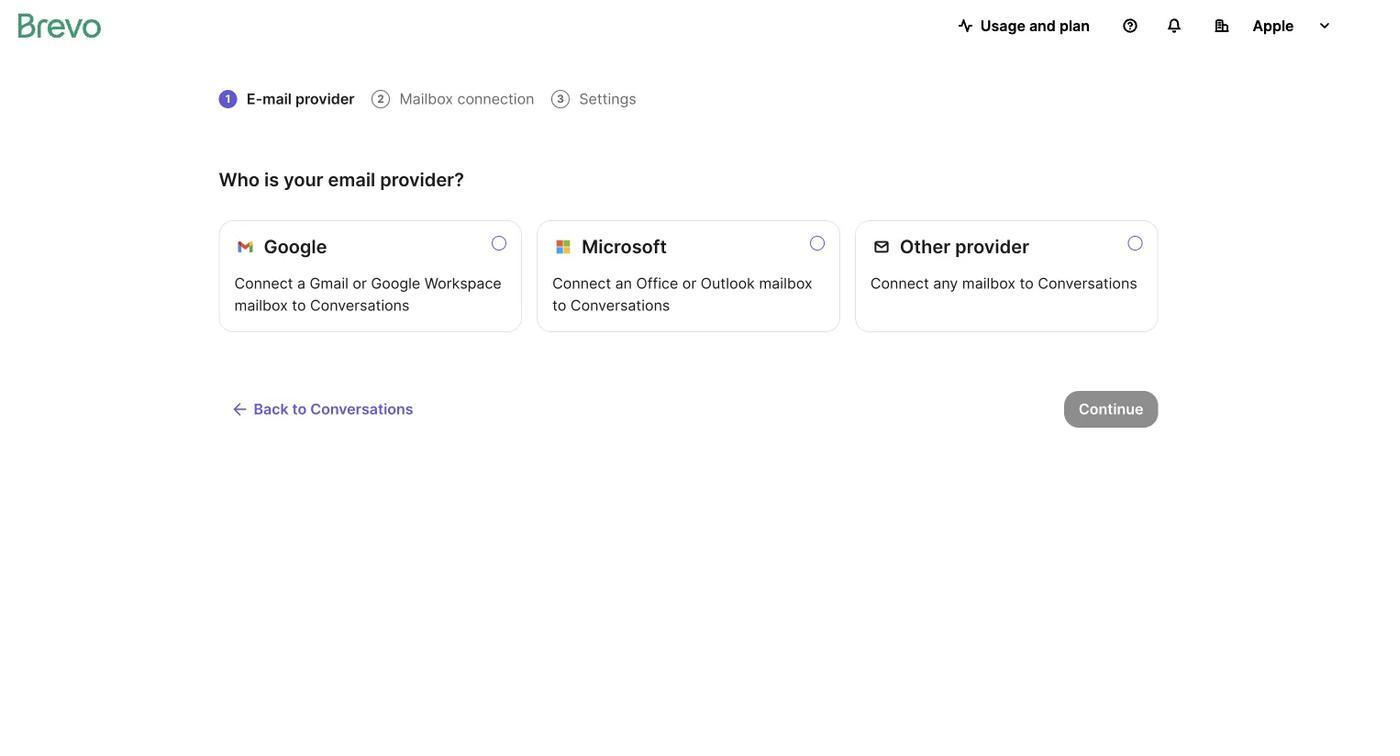 Task type: locate. For each thing, give the bounding box(es) containing it.
2 or from the left
[[683, 274, 697, 292]]

or inside connect a gmail or google workspace mailbox to conversations
[[353, 274, 367, 292]]

or
[[353, 274, 367, 292], [683, 274, 697, 292]]

to inside connect an office or outlook mailbox to conversations
[[553, 296, 567, 314]]

connect any mailbox to conversations
[[871, 274, 1138, 292]]

conversations inside button
[[310, 400, 414, 418]]

back
[[254, 400, 289, 418]]

provider
[[296, 90, 355, 108], [956, 235, 1030, 258]]

back to conversations button
[[219, 391, 428, 428]]

2
[[378, 92, 384, 106]]

or for google
[[353, 274, 367, 292]]

0 horizontal spatial provider
[[296, 90, 355, 108]]

a
[[297, 274, 306, 292]]

or right office
[[683, 274, 697, 292]]

e-
[[247, 90, 263, 108]]

your
[[284, 168, 324, 191]]

provider right the mail
[[296, 90, 355, 108]]

connect inside other provider option
[[871, 274, 930, 292]]

or inside connect an office or outlook mailbox to conversations
[[683, 274, 697, 292]]

Other provider radio
[[855, 220, 1159, 332]]

e-mail provider
[[247, 90, 355, 108]]

other provider
[[900, 235, 1030, 258]]

1 vertical spatial google
[[371, 274, 421, 292]]

connect inside connect a gmail or google workspace mailbox to conversations
[[235, 274, 293, 292]]

2 horizontal spatial connect
[[871, 274, 930, 292]]

provider up connect any mailbox to conversations at top right
[[956, 235, 1030, 258]]

1 connect from the left
[[235, 274, 293, 292]]

Microsoft radio
[[537, 220, 841, 332]]

conversations
[[1039, 274, 1138, 292], [310, 296, 410, 314], [571, 296, 670, 314], [310, 400, 414, 418]]

1 vertical spatial provider
[[956, 235, 1030, 258]]

mailbox
[[759, 274, 813, 292], [963, 274, 1016, 292], [235, 296, 288, 314]]

to
[[1020, 274, 1034, 292], [292, 296, 306, 314], [553, 296, 567, 314], [292, 400, 307, 418]]

Google radio
[[219, 220, 522, 332]]

connect down other
[[871, 274, 930, 292]]

1 horizontal spatial or
[[683, 274, 697, 292]]

1 horizontal spatial mailbox
[[759, 274, 813, 292]]

connect
[[235, 274, 293, 292], [553, 274, 611, 292], [871, 274, 930, 292]]

connect left an on the top of the page
[[553, 274, 611, 292]]

2 horizontal spatial mailbox
[[963, 274, 1016, 292]]

usage and plan button
[[944, 7, 1105, 44]]

google right gmail
[[371, 274, 421, 292]]

connect left a
[[235, 274, 293, 292]]

conversations inside connect an office or outlook mailbox to conversations
[[571, 296, 670, 314]]

0 horizontal spatial connect
[[235, 274, 293, 292]]

0 vertical spatial provider
[[296, 90, 355, 108]]

to inside other provider option
[[1020, 274, 1034, 292]]

1 horizontal spatial connect
[[553, 274, 611, 292]]

google up a
[[264, 235, 327, 258]]

0 horizontal spatial or
[[353, 274, 367, 292]]

connect a gmail or google workspace mailbox to conversations
[[235, 274, 502, 314]]

2 connect from the left
[[553, 274, 611, 292]]

is
[[264, 168, 279, 191]]

outlook
[[701, 274, 755, 292]]

connect for google
[[235, 274, 293, 292]]

or right gmail
[[353, 274, 367, 292]]

1 horizontal spatial provider
[[956, 235, 1030, 258]]

3 connect from the left
[[871, 274, 930, 292]]

mailbox connection
[[400, 90, 535, 108]]

0 horizontal spatial google
[[264, 235, 327, 258]]

connect inside connect an office or outlook mailbox to conversations
[[553, 274, 611, 292]]

apple button
[[1201, 7, 1348, 44]]

conversations inside connect a gmail or google workspace mailbox to conversations
[[310, 296, 410, 314]]

plan
[[1060, 17, 1091, 34]]

1 horizontal spatial google
[[371, 274, 421, 292]]

google
[[264, 235, 327, 258], [371, 274, 421, 292]]

0 horizontal spatial mailbox
[[235, 296, 288, 314]]

other
[[900, 235, 951, 258]]

conversations inside other provider option
[[1039, 274, 1138, 292]]

1 or from the left
[[353, 274, 367, 292]]

mailbox inside connect an office or outlook mailbox to conversations
[[759, 274, 813, 292]]

email
[[328, 168, 376, 191]]

settings
[[580, 90, 637, 108]]

and
[[1030, 17, 1056, 34]]

apple
[[1253, 17, 1295, 34]]



Task type: vqa. For each thing, say whether or not it's contained in the screenshot.
SET UP
no



Task type: describe. For each thing, give the bounding box(es) containing it.
office
[[637, 274, 679, 292]]

any
[[934, 274, 959, 292]]

connect for microsoft
[[553, 274, 611, 292]]

who is your email provider?
[[219, 168, 464, 191]]

3
[[557, 92, 564, 106]]

who
[[219, 168, 260, 191]]

provider?
[[380, 168, 464, 191]]

provider inside option
[[956, 235, 1030, 258]]

usage and plan
[[981, 17, 1091, 34]]

0 vertical spatial google
[[264, 235, 327, 258]]

or for microsoft
[[683, 274, 697, 292]]

microsoft
[[582, 235, 667, 258]]

to inside button
[[292, 400, 307, 418]]

workspace
[[425, 274, 502, 292]]

usage
[[981, 17, 1026, 34]]

mailbox
[[400, 90, 454, 108]]

back to conversations
[[254, 400, 414, 418]]

connect an office or outlook mailbox to conversations
[[553, 274, 813, 314]]

1
[[225, 92, 231, 106]]

mailbox inside other provider option
[[963, 274, 1016, 292]]

mailbox inside connect a gmail or google workspace mailbox to conversations
[[235, 296, 288, 314]]

to inside connect a gmail or google workspace mailbox to conversations
[[292, 296, 306, 314]]

an
[[616, 274, 632, 292]]

connection
[[458, 90, 535, 108]]

connect for other provider
[[871, 274, 930, 292]]

mail
[[263, 90, 292, 108]]

gmail
[[310, 274, 349, 292]]

google inside connect a gmail or google workspace mailbox to conversations
[[371, 274, 421, 292]]



